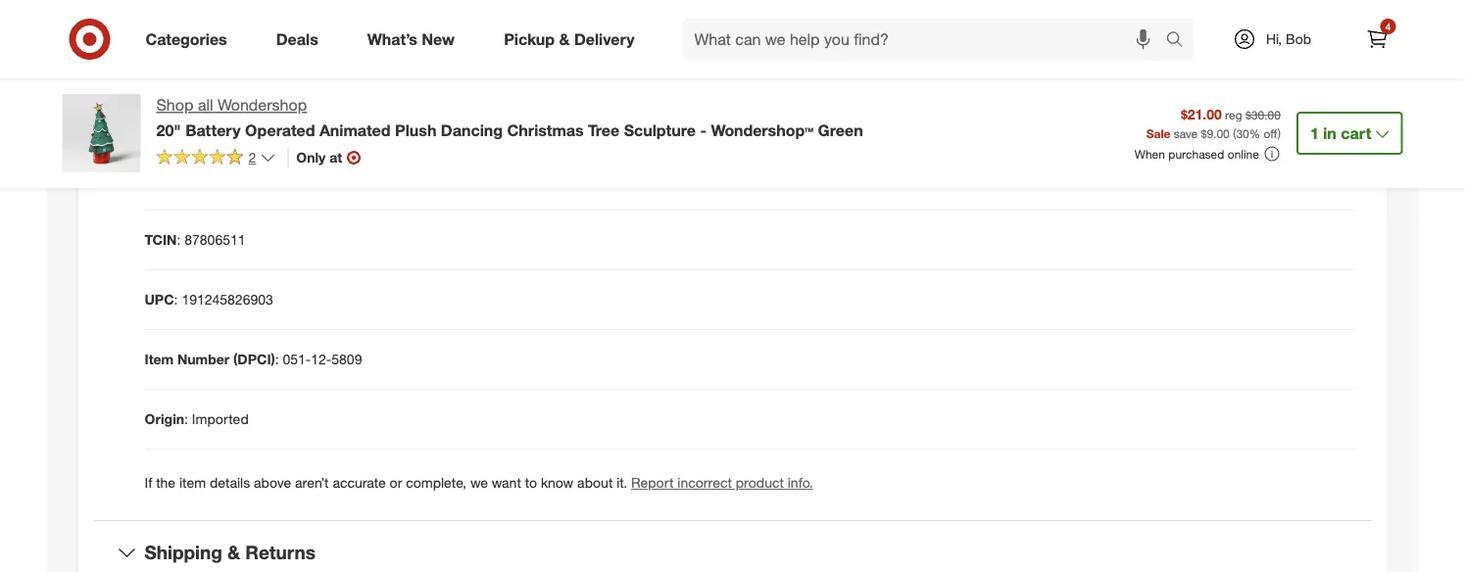 Task type: vqa. For each thing, say whether or not it's contained in the screenshot.
the Report
yes



Task type: describe. For each thing, give the bounding box(es) containing it.
plush
[[395, 120, 437, 140]]

details
[[210, 475, 250, 492]]

what's
[[367, 29, 418, 49]]

upc
[[145, 291, 174, 308]]

pickup
[[504, 29, 555, 49]]

5809
[[332, 351, 362, 368]]

30
[[1236, 126, 1250, 141]]

& for shipping
[[227, 541, 240, 564]]

1 in cart
[[1310, 124, 1372, 143]]

origin : imported
[[145, 411, 249, 428]]

material:
[[145, 112, 202, 129]]

green
[[818, 120, 863, 140]]

off
[[1264, 126, 1278, 141]]

in
[[1324, 124, 1337, 143]]

to
[[525, 475, 537, 492]]

1
[[1310, 124, 1319, 143]]

report incorrect product info. button
[[631, 474, 813, 493]]

$30.00
[[1246, 107, 1281, 122]]

: for 87806511
[[177, 231, 181, 249]]

christmas
[[507, 120, 584, 140]]

number
[[177, 351, 230, 368]]

battery: 3 aa alkaline, required, included
[[145, 172, 404, 189]]

about
[[577, 475, 613, 492]]

$21.00 reg $30.00 sale save $ 9.00 ( 30 % off )
[[1147, 105, 1281, 141]]

imported
[[192, 411, 249, 428]]

dancing
[[441, 120, 503, 140]]

4 link
[[1356, 18, 1399, 61]]

new
[[422, 29, 455, 49]]

operated
[[245, 120, 315, 140]]

only at
[[296, 149, 342, 166]]

shop all wondershop 20" battery operated animated plush dancing christmas tree sculpture - wondershop™ green
[[156, 96, 863, 140]]

aren't
[[295, 475, 329, 492]]

(
[[1233, 126, 1236, 141]]

when purchased online
[[1135, 147, 1260, 161]]

tree
[[588, 120, 620, 140]]

origin
[[145, 411, 184, 428]]

shop
[[156, 96, 194, 115]]

what's new
[[367, 29, 455, 49]]

)
[[1278, 126, 1281, 141]]

bob
[[1286, 30, 1312, 48]]

191245826903
[[182, 291, 273, 308]]

search
[[1157, 31, 1204, 51]]

save
[[1174, 126, 1198, 141]]

battery
[[185, 120, 241, 140]]

9.00
[[1207, 126, 1230, 141]]

$21.00
[[1181, 105, 1222, 123]]

wondershop
[[218, 96, 307, 115]]

upc : 191245826903
[[145, 291, 273, 308]]

online
[[1228, 147, 1260, 161]]

tcin
[[145, 231, 177, 249]]

it.
[[617, 475, 628, 492]]

above
[[254, 475, 291, 492]]

2
[[248, 149, 256, 166]]

purchased
[[1169, 147, 1225, 161]]

-
[[700, 120, 707, 140]]

: left 051-
[[275, 351, 279, 368]]



Task type: locate. For each thing, give the bounding box(es) containing it.
:
[[177, 231, 181, 249], [174, 291, 178, 308], [275, 351, 279, 368], [184, 411, 188, 428]]

: left 'imported'
[[184, 411, 188, 428]]

battery:
[[145, 172, 197, 189]]

we
[[470, 475, 488, 492]]

delivery
[[574, 29, 635, 49]]

1 vertical spatial &
[[227, 541, 240, 564]]

animated
[[319, 120, 391, 140]]

categories link
[[129, 18, 252, 61]]

or
[[390, 475, 402, 492]]

1 in cart for 20" battery operated animated plush dancing christmas tree sculpture - wondershop™ green element
[[1310, 124, 1372, 143]]

deals link
[[259, 18, 343, 61]]

deals
[[276, 29, 318, 49]]

all
[[198, 96, 213, 115]]

plaster
[[205, 112, 248, 129]]

& for pickup
[[559, 29, 570, 49]]

87806511
[[185, 231, 246, 249]]

wondershop™
[[711, 120, 814, 140]]

know
[[541, 475, 574, 492]]

report
[[631, 475, 674, 492]]

1 horizontal spatial &
[[559, 29, 570, 49]]

& right pickup
[[559, 29, 570, 49]]

051-
[[283, 351, 311, 368]]

image of 20" battery operated animated plush dancing christmas tree sculpture - wondershop™ green image
[[62, 94, 141, 173]]

the
[[156, 475, 176, 492]]

search button
[[1157, 18, 1204, 65]]

product
[[736, 475, 784, 492]]

item
[[179, 475, 206, 492]]

shipping & returns button
[[94, 522, 1372, 572]]

incorrect
[[678, 475, 732, 492]]

4
[[1386, 20, 1391, 32]]

reg
[[1225, 107, 1243, 122]]

want
[[492, 475, 521, 492]]

when
[[1135, 147, 1166, 161]]

included
[[351, 172, 404, 189]]

aa
[[212, 172, 230, 189]]

what's new link
[[351, 18, 479, 61]]

12-
[[311, 351, 332, 368]]

hi,
[[1266, 30, 1282, 48]]

: left 87806511
[[177, 231, 181, 249]]

material: plaster
[[145, 112, 248, 129]]

only
[[296, 149, 326, 166]]

sale
[[1147, 126, 1171, 141]]

pickup & delivery link
[[487, 18, 659, 61]]

required,
[[288, 172, 347, 189]]

: left "191245826903"
[[174, 291, 178, 308]]

info.
[[788, 475, 813, 492]]

: for 191245826903
[[174, 291, 178, 308]]

item
[[145, 351, 174, 368]]

20"
[[156, 120, 181, 140]]

at
[[330, 149, 342, 166]]

shipping
[[145, 541, 222, 564]]

complete,
[[406, 475, 467, 492]]

& inside "dropdown button"
[[227, 541, 240, 564]]

0 vertical spatial &
[[559, 29, 570, 49]]

cart
[[1341, 124, 1372, 143]]

categories
[[146, 29, 227, 49]]

$
[[1201, 126, 1207, 141]]

shipping & returns
[[145, 541, 316, 564]]

&
[[559, 29, 570, 49], [227, 541, 240, 564]]

if the item details above aren't accurate or complete, we want to know about it. report incorrect product info.
[[145, 475, 813, 492]]

: for imported
[[184, 411, 188, 428]]

%
[[1250, 126, 1261, 141]]

What can we help you find? suggestions appear below search field
[[683, 18, 1171, 61]]

2 link
[[156, 148, 276, 170]]

sculpture
[[624, 120, 696, 140]]

tcin : 87806511
[[145, 231, 246, 249]]

& left 'returns'
[[227, 541, 240, 564]]

item number (dpci) : 051-12-5809
[[145, 351, 362, 368]]

pickup & delivery
[[504, 29, 635, 49]]

hi, bob
[[1266, 30, 1312, 48]]

alkaline,
[[234, 172, 284, 189]]

accurate
[[333, 475, 386, 492]]

returns
[[245, 541, 316, 564]]

0 horizontal spatial &
[[227, 541, 240, 564]]



